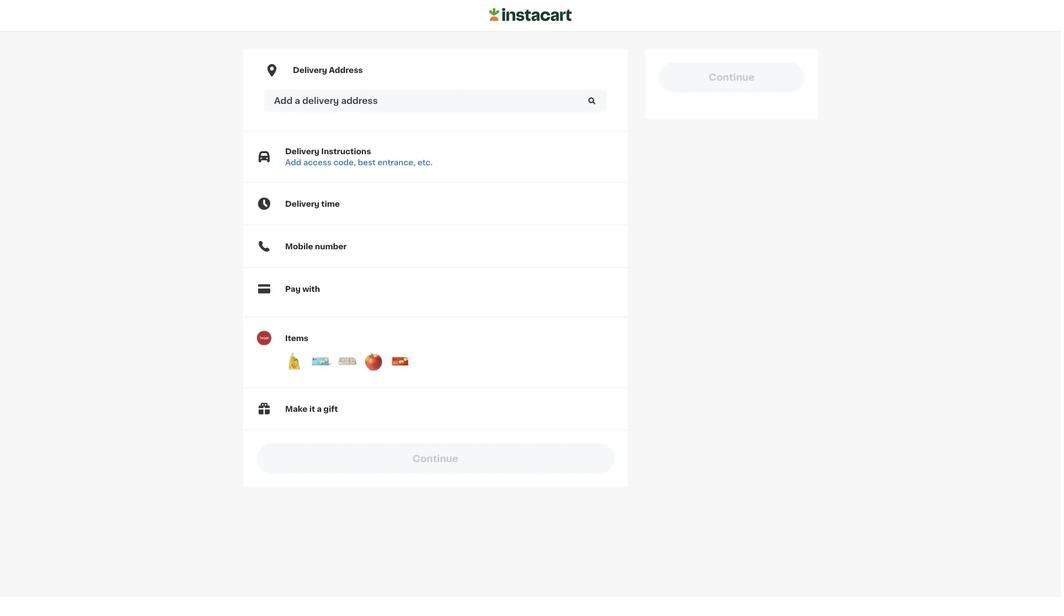 Task type: describe. For each thing, give the bounding box(es) containing it.
delivery for delivery instructions add access code, best entrance, etc.
[[285, 147, 320, 155]]

add inside button
[[274, 97, 293, 105]]

good & gather lemons image
[[283, 350, 305, 373]]

pay
[[285, 285, 301, 293]]

delivery address
[[293, 66, 363, 74]]

best
[[358, 159, 376, 166]]

delivery for delivery address
[[293, 66, 327, 74]]

add a delivery address
[[274, 97, 378, 105]]

items
[[285, 334, 309, 342]]

code,
[[334, 159, 356, 166]]

address
[[329, 66, 363, 74]]

address
[[341, 97, 378, 105]]

instructions
[[322, 147, 371, 155]]

it
[[310, 405, 315, 413]]

with
[[303, 285, 320, 293]]

a inside button
[[295, 97, 300, 105]]

gift
[[324, 405, 338, 413]]

make
[[285, 405, 308, 413]]



Task type: vqa. For each thing, say whether or not it's contained in the screenshot.
Good & Gather Lemons image
yes



Task type: locate. For each thing, give the bounding box(es) containing it.
home image
[[489, 6, 572, 23]]

add
[[274, 97, 293, 105], [285, 159, 302, 166]]

pay with
[[285, 285, 320, 293]]

mobile
[[285, 243, 313, 250]]

a
[[295, 97, 300, 105], [317, 405, 322, 413]]

entrance,
[[378, 159, 416, 166]]

a left 'delivery'
[[295, 97, 300, 105]]

etc.
[[418, 159, 433, 166]]

delivery up the access
[[285, 147, 320, 155]]

honeycrisp apple bag image
[[363, 350, 385, 373]]

make it a gift
[[285, 405, 338, 413]]

1 vertical spatial add
[[285, 159, 302, 166]]

good & gather salted butter image
[[310, 350, 332, 373]]

number
[[315, 243, 347, 250]]

good & gather unsalted butter image
[[389, 350, 411, 373]]

0 vertical spatial add
[[274, 97, 293, 105]]

delivery inside delivery instructions add access code, best entrance, etc.
[[285, 147, 320, 155]]

good & gather grade a cage-free large eggs image
[[336, 350, 358, 373]]

0 vertical spatial delivery
[[293, 66, 327, 74]]

1 horizontal spatial a
[[317, 405, 322, 413]]

add a delivery address button
[[264, 90, 607, 112]]

1 vertical spatial a
[[317, 405, 322, 413]]

access
[[303, 159, 332, 166]]

delivery time
[[285, 200, 340, 208]]

delivery
[[303, 97, 339, 105]]

time
[[322, 200, 340, 208]]

add inside delivery instructions add access code, best entrance, etc.
[[285, 159, 302, 166]]

delivery
[[293, 66, 327, 74], [285, 147, 320, 155], [285, 200, 320, 208]]

0 vertical spatial a
[[295, 97, 300, 105]]

0 horizontal spatial a
[[295, 97, 300, 105]]

delivery up 'delivery'
[[293, 66, 327, 74]]

add left the access
[[285, 159, 302, 166]]

2 vertical spatial delivery
[[285, 200, 320, 208]]

mobile number
[[285, 243, 347, 250]]

1 vertical spatial delivery
[[285, 147, 320, 155]]

delivery for delivery time
[[285, 200, 320, 208]]

delivery instructions add access code, best entrance, etc.
[[285, 147, 433, 166]]

a right it
[[317, 405, 322, 413]]

add left 'delivery'
[[274, 97, 293, 105]]

delivery left time
[[285, 200, 320, 208]]



